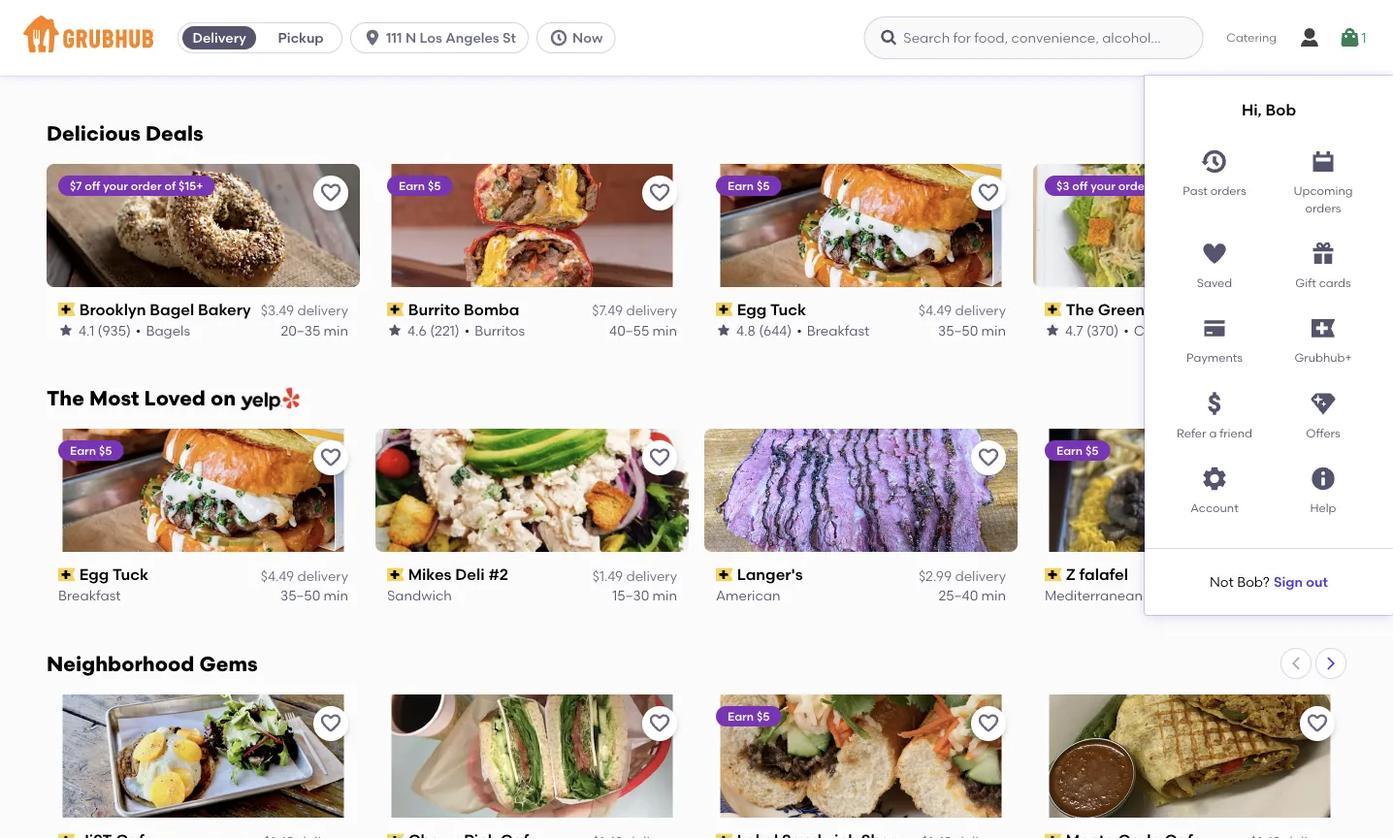 Task type: describe. For each thing, give the bounding box(es) containing it.
orders for upcoming orders
[[1306, 201, 1342, 215]]

and
[[1182, 322, 1208, 338]]

gift cards link
[[1270, 232, 1378, 292]]

brooklyn bagel bakery logo image
[[47, 163, 360, 287]]

$1.99 for mcdonald's
[[593, 36, 623, 53]]

earn for burrito bomba logo
[[399, 178, 425, 192]]

past
[[1183, 184, 1208, 198]]

svg image for upcoming orders
[[1310, 148, 1337, 175]]

catering button
[[1214, 16, 1291, 60]]

20–35 min for ihop
[[1268, 56, 1336, 72]]

• for ihop
[[1131, 56, 1136, 72]]

american right (1645)
[[1141, 56, 1206, 72]]

3.7
[[408, 56, 426, 72]]

$2.99 delivery
[[919, 568, 1007, 584]]

$3
[[1057, 178, 1070, 192]]

0 horizontal spatial save this restaurant image
[[648, 181, 672, 204]]

offers
[[1307, 426, 1341, 440]]

111 n los angeles st button
[[350, 22, 537, 53]]

angeles
[[446, 30, 500, 46]]

egg tuck for subscription pass icon corresponding to egg tuck
[[79, 566, 149, 585]]

svg image for help
[[1310, 465, 1337, 493]]

american down langer's
[[716, 588, 781, 604]]

upcoming orders
[[1294, 184, 1354, 215]]

(77)
[[101, 56, 125, 72]]

• for the green olive
[[1124, 322, 1130, 338]]

cherry pick cafe logo image
[[392, 695, 673, 818]]

svg image for gift cards
[[1310, 240, 1337, 267]]

now button
[[537, 22, 623, 53]]

most
[[89, 387, 139, 411]]

4.8 (77)
[[79, 56, 125, 72]]

20–35 for chick-fil-a
[[281, 56, 321, 72]]

a
[[150, 34, 162, 53]]

subscription pass image for chick-fil-a
[[58, 37, 75, 50]]

20–35 min for mcdonald's
[[610, 56, 677, 72]]

subscription pass image for egg tuck
[[716, 302, 733, 316]]

help
[[1311, 501, 1337, 515]]

20–35 min for chick-fil-a
[[281, 56, 348, 72]]

of for green
[[1153, 178, 1164, 192]]

lokal sandwich shop logo image
[[721, 695, 1002, 818]]

the for the green olive
[[1066, 300, 1095, 319]]

$1.49 delivery for z falafel
[[1251, 568, 1336, 584]]

4.8 for 4.8 (77)
[[79, 56, 98, 72]]

star icon image for egg tuck
[[716, 322, 732, 338]]

subscription pass image for egg tuck
[[58, 568, 75, 582]]

refer a friend
[[1177, 426, 1253, 440]]

1 horizontal spatial bagels
[[807, 56, 852, 72]]

4.8 for 4.8 (644)
[[737, 322, 756, 338]]

payments link
[[1161, 307, 1270, 367]]

bob for not
[[1238, 574, 1264, 590]]

egg tuck logo image for subscription pass image corresponding to egg tuck
[[705, 163, 1018, 287]]

svg image for now
[[549, 28, 569, 48]]

delivery
[[193, 30, 246, 46]]

111 n los angeles st
[[386, 30, 516, 46]]

$7
[[70, 178, 82, 192]]

$1.99 delivery for ihop
[[1251, 36, 1336, 53]]

hi,
[[1242, 100, 1263, 119]]

langer's logo image
[[705, 429, 1018, 553]]

z
[[1066, 566, 1076, 585]]

20–35 min for brooklyn bagel bakery
[[281, 322, 348, 338]]

svg image for 1
[[1339, 26, 1362, 50]]

refer a friend button
[[1161, 383, 1270, 442]]

payments
[[1187, 351, 1243, 365]]

svg image for account
[[1202, 465, 1229, 493]]

upcoming orders link
[[1270, 140, 1378, 217]]

delicious
[[47, 121, 141, 145]]

z falafel
[[1066, 566, 1129, 585]]

hi, bob
[[1242, 100, 1297, 119]]

proceed
[[1172, 629, 1228, 646]]

mediterranean
[[1045, 588, 1143, 604]]

mikes deli #2
[[408, 566, 509, 585]]

of for bagel
[[165, 178, 176, 192]]

20–35 for ihop
[[1268, 56, 1308, 72]]

gift
[[1296, 276, 1317, 290]]

4.1 (935)
[[79, 322, 131, 338]]

a
[[1210, 426, 1217, 440]]

subscription pass image for z falafel
[[1045, 568, 1062, 582]]

$1.49 inside $1.49 delivery "link"
[[922, 36, 952, 53]]

deals
[[146, 121, 203, 145]]

order for green
[[1119, 178, 1150, 192]]

35–50 min for subscription pass image corresponding to egg tuck
[[939, 322, 1007, 338]]

111
[[386, 30, 402, 46]]

20–35 for mcdonald's
[[610, 56, 650, 72]]

now
[[573, 30, 603, 46]]

subscription pass image for langer's
[[716, 568, 733, 582]]

0 vertical spatial breakfast
[[807, 322, 870, 338]]

coffee
[[1134, 322, 1179, 338]]

svg image for saved
[[1202, 240, 1229, 267]]

$3.49
[[261, 302, 294, 318]]

svg image for payments
[[1202, 315, 1229, 342]]

star icon image for ihop
[[1045, 56, 1061, 72]]

egg for subscription pass icon corresponding to egg tuck
[[79, 566, 109, 585]]

0 horizontal spatial tuck
[[112, 566, 149, 585]]

burrito bomba logo image
[[392, 163, 673, 287]]

• coffee and tea
[[1124, 322, 1235, 338]]

mikes deli #2 logo image
[[376, 429, 689, 553]]

4.6 (221)
[[408, 322, 460, 338]]

past orders link
[[1161, 140, 1270, 217]]

(644)
[[759, 322, 792, 338]]

svg image for offers
[[1310, 390, 1337, 417]]

monte carlo cafe logo image
[[1050, 695, 1331, 818]]

(1645)
[[1088, 56, 1126, 72]]

• for egg tuck
[[797, 322, 802, 338]]

proceed to checkout
[[1172, 629, 1313, 646]]

deli
[[455, 566, 485, 585]]

sandwich
[[387, 588, 452, 604]]

bakery
[[198, 300, 251, 319]]

20–35 for z falafel
[[1268, 588, 1308, 604]]

Search for food, convenience, alcohol... search field
[[864, 17, 1204, 59]]

35–50 for subscription pass icon corresponding to egg tuck
[[281, 588, 321, 604]]

subscription pass image for ihop
[[1045, 37, 1062, 50]]

your for brooklyn
[[103, 178, 128, 192]]

$7.49 delivery
[[592, 302, 677, 318]]

40–55
[[610, 322, 650, 338]]

$1.99 for chick-fil-a
[[264, 36, 294, 53]]

mcdonald's
[[408, 34, 499, 53]]

egg for subscription pass image corresponding to egg tuck
[[737, 300, 767, 319]]

friend
[[1220, 426, 1253, 440]]

falafel
[[1080, 566, 1129, 585]]

n
[[406, 30, 416, 46]]

$1.49 delivery link
[[716, 32, 1007, 54]]

subscription pass image for mikes deli #2
[[387, 568, 404, 582]]

saved
[[1198, 276, 1233, 290]]

olive
[[1149, 300, 1188, 319]]

pickup
[[278, 30, 324, 46]]

the most loved on
[[47, 387, 241, 411]]

$1.49 delivery inside "link"
[[922, 36, 1007, 53]]

los
[[420, 30, 442, 46]]

burrito
[[408, 300, 460, 319]]

$5 for subscription pass image corresponding to egg tuck
[[757, 178, 770, 192]]

brooklyn bagel bakery
[[79, 300, 251, 319]]

15–30
[[613, 588, 650, 604]]

25–40
[[939, 588, 979, 604]]

(221)
[[430, 322, 460, 338]]

svg image for 111 n los angeles st
[[363, 28, 383, 48]]

$15+ for bakery
[[179, 178, 203, 192]]

1 button
[[1339, 20, 1367, 55]]

$2.99
[[919, 568, 952, 584]]

out
[[1307, 574, 1329, 590]]



Task type: vqa. For each thing, say whether or not it's contained in the screenshot.


Task type: locate. For each thing, give the bounding box(es) containing it.
orders down upcoming
[[1306, 201, 1342, 215]]

caret left icon image
[[1289, 656, 1304, 672]]

1 horizontal spatial 35–50 min
[[939, 322, 1007, 338]]

4.6
[[737, 56, 756, 72], [408, 322, 427, 338]]

svg image inside 'help' button
[[1310, 465, 1337, 493]]

svg image inside 1 button
[[1339, 26, 1362, 50]]

1 horizontal spatial 4.8
[[737, 322, 756, 338]]

sign out button
[[1274, 565, 1329, 600]]

off right $3
[[1073, 178, 1088, 192]]

svg image
[[363, 28, 383, 48], [549, 28, 569, 48], [1202, 148, 1229, 175], [1310, 240, 1337, 267], [1202, 465, 1229, 493], [1310, 465, 1337, 493]]

1
[[1362, 29, 1367, 46]]

1 horizontal spatial order
[[1119, 178, 1150, 192]]

0 horizontal spatial egg tuck
[[79, 566, 149, 585]]

1 horizontal spatial off
[[1073, 178, 1088, 192]]

1 horizontal spatial $15+
[[1167, 178, 1191, 192]]

0 horizontal spatial $4.49 delivery
[[261, 568, 348, 584]]

1 horizontal spatial • american
[[1131, 56, 1206, 72]]

svg image inside upcoming orders link
[[1310, 148, 1337, 175]]

1 horizontal spatial egg tuck logo image
[[705, 163, 1018, 287]]

0 horizontal spatial breakfast
[[58, 588, 121, 604]]

1 horizontal spatial $4.49
[[919, 302, 952, 318]]

orders
[[1211, 184, 1247, 198], [1306, 201, 1342, 215]]

egg tuck logo image for subscription pass icon corresponding to egg tuck
[[47, 429, 360, 553]]

not bob ? sign out
[[1210, 574, 1329, 590]]

2 • american from the left
[[1131, 56, 1206, 72]]

egg up neighborhood
[[79, 566, 109, 585]]

svg image left now
[[549, 28, 569, 48]]

1 horizontal spatial save this restaurant image
[[977, 447, 1001, 470]]

0 horizontal spatial $15+
[[179, 178, 203, 192]]

3.9 (1645)
[[1066, 56, 1126, 72]]

25–40 min
[[939, 588, 1007, 604]]

star icon image for mcdonald's
[[387, 56, 403, 72]]

• american right (1645)
[[1131, 56, 1206, 72]]

• down the green olive
[[1124, 322, 1130, 338]]

svg image left the 111
[[363, 28, 383, 48]]

2 horizontal spatial $4.49 delivery
[[1248, 302, 1336, 318]]

1 horizontal spatial $1.99 delivery
[[593, 36, 677, 53]]

1 vertical spatial egg
[[79, 566, 109, 585]]

$1.49 delivery for mikes deli #2
[[593, 568, 677, 584]]

1 horizontal spatial egg
[[737, 300, 767, 319]]

0 vertical spatial egg tuck logo image
[[705, 163, 1018, 287]]

egg tuck up neighborhood
[[79, 566, 149, 585]]

0 horizontal spatial orders
[[1211, 184, 1247, 198]]

#2
[[489, 566, 509, 585]]

upcoming
[[1294, 184, 1354, 198]]

order for bagel
[[131, 178, 162, 192]]

• for brooklyn bagel bakery
[[136, 322, 141, 338]]

2 order from the left
[[1119, 178, 1150, 192]]

1 vertical spatial 35–50
[[281, 588, 321, 604]]

to
[[1231, 629, 1245, 646]]

st
[[503, 30, 516, 46]]

40–55 min
[[610, 322, 677, 338]]

1 vertical spatial 4.6
[[408, 322, 427, 338]]

breakfast right (644)
[[807, 322, 870, 338]]

0 horizontal spatial order
[[131, 178, 162, 192]]

1 vertical spatial egg tuck
[[79, 566, 149, 585]]

star icon image
[[387, 56, 403, 72], [1045, 56, 1061, 72], [58, 322, 74, 338], [387, 322, 403, 338], [716, 322, 732, 338], [1045, 322, 1061, 338]]

your
[[103, 178, 128, 192], [1091, 178, 1116, 192]]

0 vertical spatial 4.6
[[737, 56, 756, 72]]

star icon image for burrito bomba
[[387, 322, 403, 338]]

$7 off your order of $15+
[[70, 178, 203, 192]]

bob for hi,
[[1266, 100, 1297, 119]]

1 of from the left
[[165, 178, 176, 192]]

burrito bomba
[[408, 300, 520, 319]]

0 horizontal spatial egg
[[79, 566, 109, 585]]

$4.49 delivery for coffee and tea
[[1248, 302, 1336, 318]]

0 horizontal spatial egg tuck logo image
[[47, 429, 360, 553]]

tuck up (644)
[[771, 300, 807, 319]]

0 horizontal spatial 35–50 min
[[281, 588, 348, 604]]

order left past
[[1119, 178, 1150, 192]]

of down the deals
[[165, 178, 176, 192]]

0 horizontal spatial $1.99 delivery
[[264, 36, 348, 53]]

0 horizontal spatial $1.49
[[593, 568, 623, 584]]

1 your from the left
[[103, 178, 128, 192]]

egg tuck up (644)
[[737, 300, 807, 319]]

2 horizontal spatial $1.99
[[1251, 36, 1281, 53]]

0 vertical spatial the
[[1066, 300, 1095, 319]]

the
[[1066, 300, 1095, 319], [47, 387, 84, 411]]

svg image inside 111 n los angeles st button
[[363, 28, 383, 48]]

star icon image for the green olive
[[1045, 322, 1061, 338]]

caret right icon image right caret left icon
[[1324, 656, 1339, 672]]

$4.49 for breakfast
[[919, 302, 952, 318]]

2 caret right icon image from the top
[[1324, 656, 1339, 672]]

svg image up "gift cards"
[[1310, 240, 1337, 267]]

• down burrito bomba
[[465, 322, 470, 338]]

american down st
[[474, 56, 539, 72]]

of left past
[[1153, 178, 1164, 192]]

star icon image left 4.8 (644)
[[716, 322, 732, 338]]

star icon image for brooklyn bagel bakery
[[58, 322, 74, 338]]

tuck up neighborhood
[[112, 566, 149, 585]]

account link
[[1161, 458, 1270, 517]]

earn for z falafel logo
[[1057, 444, 1083, 458]]

loved
[[144, 387, 206, 411]]

1 horizontal spatial $1.49 delivery
[[922, 36, 1007, 53]]

2 horizontal spatial $1.99 delivery
[[1251, 36, 1336, 53]]

egg
[[737, 300, 767, 319], [79, 566, 109, 585]]

svg image up past orders
[[1202, 148, 1229, 175]]

• american
[[464, 56, 539, 72], [1131, 56, 1206, 72]]

svg image for past orders
[[1202, 148, 1229, 175]]

order down delicious deals at the top left of the page
[[131, 178, 162, 192]]

tea
[[1211, 322, 1235, 338]]

• right (644)
[[797, 322, 802, 338]]

1 $15+ from the left
[[179, 178, 203, 192]]

svg image up account
[[1202, 465, 1229, 493]]

2 $1.99 delivery from the left
[[593, 36, 677, 53]]

1 horizontal spatial $1.49
[[922, 36, 952, 53]]

saved link
[[1161, 232, 1270, 292]]

$1.99 delivery for mcdonald's
[[593, 36, 677, 53]]

1 horizontal spatial breakfast
[[807, 322, 870, 338]]

earn $5 for subscription pass image corresponding to egg tuck
[[728, 178, 770, 192]]

4.6 for 4.6 (382)
[[737, 56, 756, 72]]

bagels down brooklyn bagel bakery
[[146, 322, 190, 338]]

$1.49 delivery
[[922, 36, 1007, 53], [593, 568, 677, 584], [1251, 568, 1336, 584]]

$7.49
[[592, 302, 623, 318]]

0 vertical spatial egg tuck
[[737, 300, 807, 319]]

svg image up help
[[1310, 465, 1337, 493]]

2 horizontal spatial $4.49
[[1248, 302, 1281, 318]]

your for the
[[1091, 178, 1116, 192]]

the for the most loved on
[[47, 387, 84, 411]]

$5 for burrito bomba subscription pass image
[[428, 178, 441, 192]]

4.7
[[1066, 322, 1084, 338]]

0 vertical spatial 35–50 min
[[939, 322, 1007, 338]]

star icon image left 3.9
[[1045, 56, 1061, 72]]

svg image for refer a friend
[[1202, 390, 1229, 417]]

$1.49 for mikes deli #2
[[593, 568, 623, 584]]

1 vertical spatial egg tuck logo image
[[47, 429, 360, 553]]

egg tuck logo image
[[705, 163, 1018, 287], [47, 429, 360, 553]]

svg image inside offers link
[[1310, 390, 1337, 417]]

4.1
[[79, 322, 94, 338]]

egg up 4.8 (644)
[[737, 300, 767, 319]]

• burritos
[[465, 322, 525, 338]]

subscription pass image for the green olive
[[1045, 302, 1062, 316]]

0 horizontal spatial off
[[85, 178, 100, 192]]

$1.99 delivery for chick-fil-a
[[264, 36, 348, 53]]

star icon image left 4.7
[[1045, 322, 1061, 338]]

0 horizontal spatial $1.49 delivery
[[593, 568, 677, 584]]

not
[[1210, 574, 1234, 590]]

20–35
[[281, 56, 321, 72], [610, 56, 650, 72], [939, 56, 979, 72], [1268, 56, 1308, 72], [281, 322, 321, 338], [1268, 588, 1308, 604]]

• american for mcdonald's
[[464, 56, 539, 72]]

catering
[[1227, 30, 1277, 44]]

z falafel logo image
[[1050, 429, 1331, 553]]

0 vertical spatial bagels
[[807, 56, 852, 72]]

caret right icon image
[[1324, 390, 1339, 406], [1324, 656, 1339, 672]]

saved restaurant image
[[1306, 181, 1330, 204]]

orders inside upcoming orders
[[1306, 201, 1342, 215]]

0 vertical spatial egg
[[737, 300, 767, 319]]

1 vertical spatial save this restaurant image
[[977, 447, 1001, 470]]

refer
[[1177, 426, 1207, 440]]

4.8 left (644)
[[737, 322, 756, 338]]

bagels down $1.49 delivery "link"
[[807, 56, 852, 72]]

1 vertical spatial orders
[[1306, 201, 1342, 215]]

your right $3
[[1091, 178, 1116, 192]]

35–50 for subscription pass image corresponding to egg tuck
[[939, 322, 979, 338]]

2 off from the left
[[1073, 178, 1088, 192]]

subscription pass image for brooklyn bagel bakery
[[58, 302, 75, 316]]

grubhub plus flag logo image
[[1312, 320, 1336, 338]]

account
[[1191, 501, 1239, 515]]

35–50 min for subscription pass icon corresponding to egg tuck
[[281, 588, 348, 604]]

4.6 (382)
[[737, 56, 792, 72]]

delivery inside "link"
[[956, 36, 1007, 53]]

20–35 for brooklyn bagel bakery
[[281, 322, 321, 338]]

star icon image left 3.7
[[387, 56, 403, 72]]

2 horizontal spatial $1.49
[[1251, 568, 1281, 584]]

1 horizontal spatial egg tuck
[[737, 300, 807, 319]]

1 horizontal spatial orders
[[1306, 201, 1342, 215]]

1 vertical spatial caret right icon image
[[1324, 656, 1339, 672]]

egg tuck for subscription pass image corresponding to egg tuck
[[737, 300, 807, 319]]

1 caret right icon image from the top
[[1324, 390, 1339, 406]]

$4.49 for coffee and tea
[[1248, 302, 1281, 318]]

15–30 min
[[613, 588, 677, 604]]

4.8 left (77)
[[79, 56, 98, 72]]

mikes
[[408, 566, 452, 585]]

0 vertical spatial 4.8
[[79, 56, 98, 72]]

0 vertical spatial 35–50
[[939, 322, 979, 338]]

grubhub+
[[1295, 351, 1353, 365]]

1 horizontal spatial your
[[1091, 178, 1116, 192]]

0 vertical spatial bob
[[1266, 100, 1297, 119]]

1 vertical spatial 4.8
[[737, 322, 756, 338]]

subscription pass image for mcdonald's
[[387, 37, 404, 50]]

earn $5 for burrito bomba subscription pass image
[[399, 178, 441, 192]]

0 horizontal spatial • american
[[464, 56, 539, 72]]

off right $7
[[85, 178, 100, 192]]

$15+ for olive
[[1167, 178, 1191, 192]]

0 vertical spatial tuck
[[771, 300, 807, 319]]

the left 'most'
[[47, 387, 84, 411]]

4.6 left (382) at the right top of page
[[737, 56, 756, 72]]

bagels
[[807, 56, 852, 72], [146, 322, 190, 338]]

gift cards
[[1296, 276, 1352, 290]]

1 $1.99 from the left
[[264, 36, 294, 53]]

$5 for subscription pass icon corresponding to egg tuck
[[99, 444, 112, 458]]

2 your from the left
[[1091, 178, 1116, 192]]

3.9
[[1066, 56, 1084, 72]]

0 vertical spatial orders
[[1211, 184, 1247, 198]]

star icon image left 4.1 on the left of the page
[[58, 322, 74, 338]]

• right (169) at the left top
[[464, 56, 469, 72]]

min
[[324, 56, 348, 72], [653, 56, 677, 72], [982, 56, 1007, 72], [1311, 56, 1336, 72], [324, 322, 348, 338], [653, 322, 677, 338], [982, 322, 1007, 338], [1308, 322, 1336, 338], [324, 588, 348, 604], [653, 588, 677, 604], [982, 588, 1007, 604], [1311, 588, 1336, 604]]

bagel
[[150, 300, 194, 319]]

earn for lokal sandwich shop logo in the right of the page
[[728, 710, 754, 724]]

1 off from the left
[[85, 178, 100, 192]]

svg image inside now 'button'
[[549, 28, 569, 48]]

1 vertical spatial 35–50 min
[[281, 588, 348, 604]]

1 vertical spatial tuck
[[112, 566, 149, 585]]

bob right not
[[1238, 574, 1264, 590]]

star icon image left 4.6 (221)
[[387, 322, 403, 338]]

4.6 for 4.6 (221)
[[408, 322, 427, 338]]

0 horizontal spatial the
[[47, 387, 84, 411]]

save this restaurant image
[[319, 181, 343, 204], [977, 181, 1001, 204], [319, 447, 343, 470], [648, 447, 672, 470], [1306, 447, 1330, 470], [319, 713, 343, 736], [648, 713, 672, 736], [977, 713, 1001, 736], [1306, 713, 1330, 736]]

egg tuck
[[737, 300, 807, 319], [79, 566, 149, 585]]

$5
[[428, 178, 441, 192], [757, 178, 770, 192], [99, 444, 112, 458], [1086, 444, 1099, 458], [757, 710, 770, 724]]

svg image
[[1299, 26, 1322, 50], [1339, 26, 1362, 50], [880, 28, 899, 48], [1310, 148, 1337, 175], [1202, 240, 1229, 267], [1202, 315, 1229, 342], [1202, 390, 1229, 417], [1310, 390, 1337, 417]]

0 horizontal spatial bagels
[[146, 322, 190, 338]]

brooklyn
[[79, 300, 146, 319]]

0 horizontal spatial 4.6
[[408, 322, 427, 338]]

1 horizontal spatial 35–50
[[939, 322, 979, 338]]

svg image inside payments link
[[1202, 315, 1229, 342]]

20–35 min for z falafel
[[1268, 588, 1336, 604]]

1 order from the left
[[131, 178, 162, 192]]

2 $15+ from the left
[[1167, 178, 1191, 192]]

1 • american from the left
[[464, 56, 539, 72]]

the up 4.7
[[1066, 300, 1095, 319]]

your right $7
[[103, 178, 128, 192]]

earn $5 for subscription pass icon corresponding to egg tuck
[[70, 444, 112, 458]]

• for mcdonald's
[[464, 56, 469, 72]]

svg image inside saved link
[[1202, 240, 1229, 267]]

earn $5 for z falafel's subscription pass image
[[1057, 444, 1099, 458]]

• american for ihop
[[1131, 56, 1206, 72]]

grubhub+ button
[[1270, 307, 1378, 367]]

the green olive
[[1066, 300, 1188, 319]]

1 vertical spatial the
[[47, 387, 84, 411]]

(169)
[[429, 56, 459, 72]]

1 vertical spatial bob
[[1238, 574, 1264, 590]]

4.8 (644)
[[737, 322, 792, 338]]

1 horizontal spatial 4.6
[[737, 56, 756, 72]]

bob right 'hi,'
[[1266, 100, 1297, 119]]

2 horizontal spatial $1.49 delivery
[[1251, 568, 1336, 584]]

1 vertical spatial breakfast
[[58, 588, 121, 604]]

main navigation navigation
[[0, 0, 1394, 615]]

svg image inside 'past orders' link
[[1202, 148, 1229, 175]]

off for the
[[1073, 178, 1088, 192]]

0 vertical spatial save this restaurant image
[[648, 181, 672, 204]]

• right (935)
[[136, 322, 141, 338]]

$1.99 for ihop
[[1251, 36, 1281, 53]]

• bagels
[[136, 322, 190, 338]]

caret right icon image up offers
[[1324, 390, 1339, 406]]

• for burrito bomba
[[465, 322, 470, 338]]

checkout
[[1248, 629, 1313, 646]]

0 horizontal spatial of
[[165, 178, 176, 192]]

american down the a
[[140, 56, 204, 72]]

1 horizontal spatial $1.99
[[593, 36, 623, 53]]

svg image inside refer a friend button
[[1202, 390, 1229, 417]]

chick-
[[79, 34, 130, 53]]

off for brooklyn
[[85, 178, 100, 192]]

1 horizontal spatial of
[[1153, 178, 1164, 192]]

svg image inside gift cards link
[[1310, 240, 1337, 267]]

saved restaurant button
[[1301, 175, 1336, 210]]

35–50 min
[[939, 322, 1007, 338], [281, 588, 348, 604]]

past orders
[[1183, 184, 1247, 198]]

0 horizontal spatial your
[[103, 178, 128, 192]]

orders right past
[[1211, 184, 1247, 198]]

$4.49 delivery for breakfast
[[919, 302, 1007, 318]]

svg image inside account link
[[1202, 465, 1229, 493]]

1 horizontal spatial the
[[1066, 300, 1095, 319]]

2 of from the left
[[1153, 178, 1164, 192]]

neighborhood gems
[[47, 652, 258, 677]]

subscription pass image for burrito bomba
[[387, 302, 404, 316]]

(370)
[[1087, 322, 1119, 338]]

help button
[[1270, 458, 1378, 517]]

1 $1.99 delivery from the left
[[264, 36, 348, 53]]

$3.49 delivery
[[261, 302, 348, 318]]

1 horizontal spatial bob
[[1266, 100, 1297, 119]]

delicious deals
[[47, 121, 203, 145]]

1 horizontal spatial $4.49 delivery
[[919, 302, 1007, 318]]

2 $1.99 from the left
[[593, 36, 623, 53]]

1 horizontal spatial tuck
[[771, 300, 807, 319]]

• right (1645)
[[1131, 56, 1136, 72]]

• american down st
[[464, 56, 539, 72]]

earn
[[399, 178, 425, 192], [728, 178, 754, 192], [70, 444, 96, 458], [1057, 444, 1083, 458], [728, 710, 754, 724]]

fil-
[[130, 34, 150, 53]]

save this restaurant button
[[314, 175, 348, 210], [643, 175, 677, 210], [972, 175, 1007, 210], [314, 441, 348, 476], [643, 441, 677, 476], [972, 441, 1007, 476], [1301, 441, 1336, 476], [314, 707, 348, 742], [643, 707, 677, 742], [972, 707, 1007, 742], [1301, 707, 1336, 742]]

$1.99 delivery
[[264, 36, 348, 53], [593, 36, 677, 53], [1251, 36, 1336, 53]]

bomba
[[464, 300, 520, 319]]

save this restaurant image
[[648, 181, 672, 204], [977, 447, 1001, 470]]

0 horizontal spatial $4.49
[[261, 568, 294, 584]]

3 $1.99 delivery from the left
[[1251, 36, 1336, 53]]

delivery button
[[179, 22, 260, 53]]

4.6 down burrito
[[408, 322, 427, 338]]

green
[[1099, 300, 1145, 319]]

0 horizontal spatial 4.8
[[79, 56, 98, 72]]

breakfast
[[807, 322, 870, 338], [58, 588, 121, 604]]

sign
[[1274, 574, 1303, 590]]

subscription pass image
[[1045, 37, 1062, 50], [1045, 302, 1062, 316], [58, 568, 75, 582], [387, 568, 404, 582], [1045, 834, 1062, 839]]

jist cafe logo image
[[63, 695, 344, 818]]

0 horizontal spatial $1.99
[[264, 36, 294, 53]]

the green olive logo image
[[1034, 163, 1347, 287]]

0 horizontal spatial 35–50
[[281, 588, 321, 604]]

1 vertical spatial bagels
[[146, 322, 190, 338]]

$1.49 for z falafel
[[1251, 568, 1281, 584]]

offers link
[[1270, 383, 1378, 442]]

(382)
[[759, 56, 792, 72]]

langer's
[[737, 566, 803, 585]]

• breakfast
[[797, 322, 870, 338]]

0 horizontal spatial bob
[[1238, 574, 1264, 590]]

orders for past orders
[[1211, 184, 1247, 198]]

3 $1.99 from the left
[[1251, 36, 1281, 53]]

breakfast up neighborhood
[[58, 588, 121, 604]]

subscription pass image
[[58, 37, 75, 50], [387, 37, 404, 50], [58, 302, 75, 316], [387, 302, 404, 316], [716, 302, 733, 316], [716, 568, 733, 582], [1045, 568, 1062, 582], [58, 834, 75, 839], [387, 834, 404, 839], [716, 834, 733, 839]]

gems
[[199, 652, 258, 677]]

$5 for z falafel's subscription pass image
[[1086, 444, 1099, 458]]

0 vertical spatial caret right icon image
[[1324, 390, 1339, 406]]



